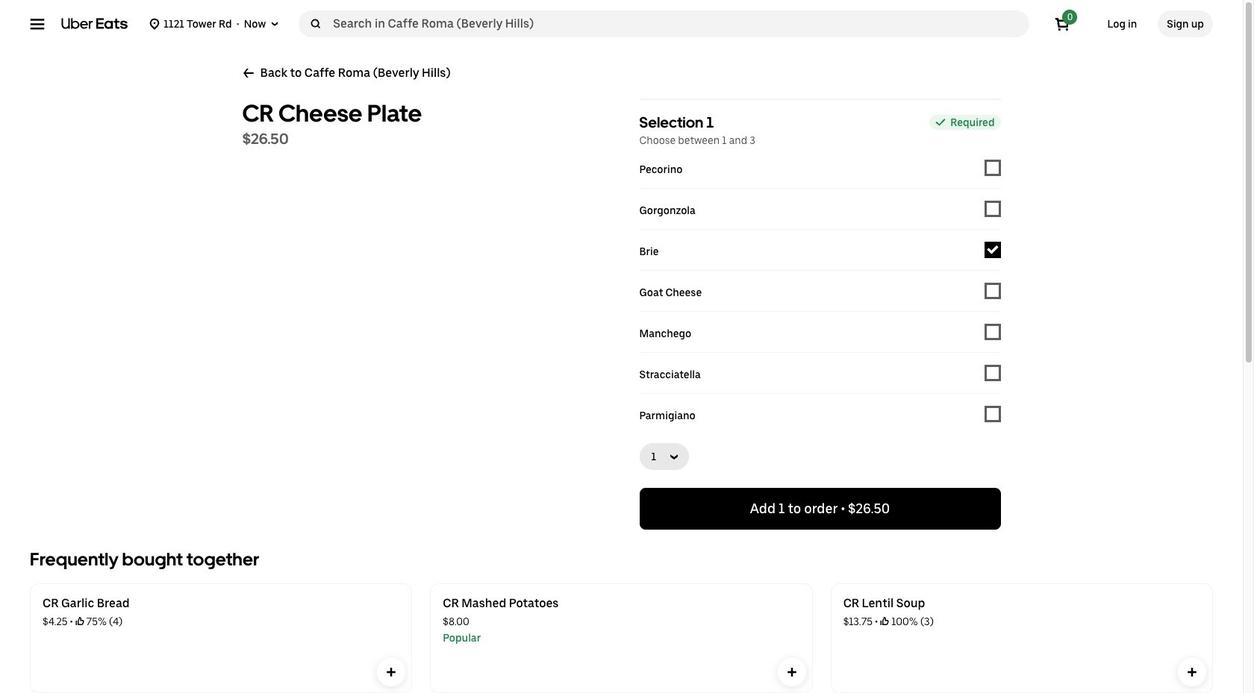 Task type: locate. For each thing, give the bounding box(es) containing it.
0 horizontal spatial quick add image
[[384, 665, 399, 680]]

1 horizontal spatial deliver to image
[[269, 18, 281, 30]]

2 quick add image from the left
[[1185, 665, 1200, 680]]

Search in Caffe Roma (Beverly Hills) text field
[[333, 16, 1024, 31]]

deliver to image
[[149, 18, 161, 30], [269, 18, 281, 30]]

1 quick add image from the left
[[384, 665, 399, 680]]

1 deliver to image from the left
[[149, 18, 161, 30]]

go back image
[[242, 67, 254, 79]]

1 horizontal spatial quick add image
[[1185, 665, 1200, 680]]

2 deliver to image from the left
[[269, 18, 281, 30]]

0 horizontal spatial deliver to image
[[149, 18, 161, 30]]

quick add image
[[384, 665, 399, 680], [1185, 665, 1200, 680]]



Task type: describe. For each thing, give the bounding box(es) containing it.
quick add image
[[785, 665, 800, 680]]

uber eats home image
[[61, 18, 128, 30]]

main navigation menu image
[[30, 16, 45, 31]]



Task type: vqa. For each thing, say whether or not it's contained in the screenshot.
now
no



